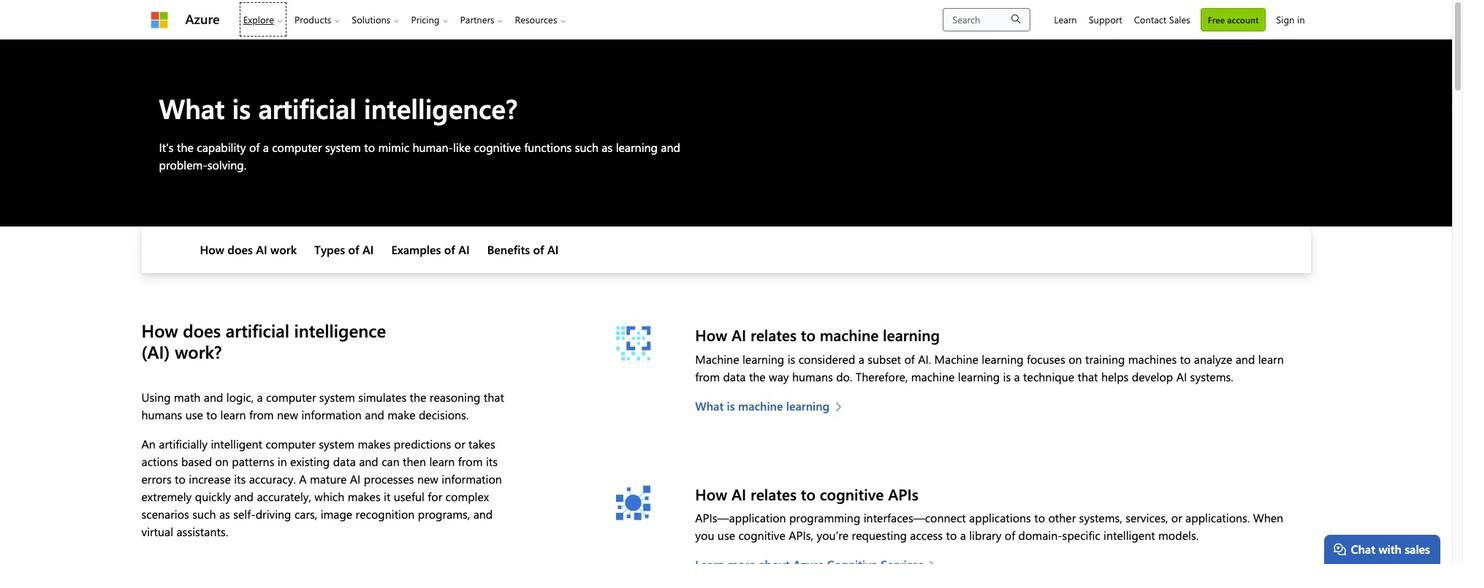 Task type: describe. For each thing, give the bounding box(es) containing it.
from inside using math and logic, a computer system simulates the reasoning that humans use to learn from new information and make decisions.
[[249, 407, 274, 423]]

or inside an artificially intelligent computer system makes predictions or takes actions based on patterns in existing data and can then learn from its errors to increase its accuracy. a mature ai processes new information extremely quickly and accurately, which makes it useful for complex scenarios such as self-driving cars, image recognition programs, and virtual assistants.
[[455, 436, 465, 452]]

learn
[[1054, 13, 1077, 26]]

math
[[174, 390, 201, 405]]

helps
[[1102, 369, 1129, 384]]

1 horizontal spatial its
[[486, 454, 498, 469]]

contact sales
[[1134, 13, 1191, 26]]

computer for of
[[272, 140, 322, 155]]

intelligent inside an artificially intelligent computer system makes predictions or takes actions based on patterns in existing data and can then learn from its errors to increase its accuracy. a mature ai processes new information extremely quickly and accurately, which makes it useful for complex scenarios such as self-driving cars, image recognition programs, and virtual assistants.
[[211, 436, 262, 452]]

access
[[910, 528, 943, 543]]

patterns
[[232, 454, 274, 469]]

pricing button
[[405, 0, 454, 39]]

humans inside the how ai relates to machine learning machine learning is considered a subset of ai. machine learning focuses on training machines to analyze and learn from data the way humans do. therefore, machine learning is a technique that helps develop ai systems.
[[792, 369, 833, 384]]

the inside the how ai relates to machine learning machine learning is considered a subset of ai. machine learning focuses on training machines to analyze and learn from data the way humans do. therefore, machine learning is a technique that helps develop ai systems.
[[749, 369, 766, 384]]

on inside the how ai relates to machine learning machine learning is considered a subset of ai. machine learning focuses on training machines to analyze and learn from data the way humans do. therefore, machine learning is a technique that helps develop ai systems.
[[1069, 351, 1082, 367]]

learn link
[[1049, 0, 1083, 39]]

free
[[1208, 14, 1225, 25]]

Global search field
[[943, 8, 1031, 31]]

to inside using math and logic, a computer system simulates the reasoning that humans use to learn from new information and make decisions.
[[206, 407, 217, 423]]

benefits
[[487, 242, 530, 258]]

do.
[[836, 369, 853, 384]]

assistants.
[[177, 524, 228, 540]]

examples of ai link
[[391, 242, 470, 258]]

logic,
[[226, 390, 254, 405]]

azure link
[[185, 10, 220, 29]]

considered
[[799, 351, 856, 367]]

programs,
[[418, 507, 470, 522]]

with
[[1379, 542, 1402, 557]]

what is machine learning
[[695, 398, 830, 413]]

partners button
[[454, 0, 509, 39]]

of right types
[[348, 242, 359, 258]]

(ai)
[[141, 340, 170, 363]]

in inside sign in link
[[1298, 13, 1305, 26]]

resources
[[515, 13, 557, 26]]

to right 'access'
[[946, 528, 957, 543]]

use inside using math and logic, a computer system simulates the reasoning that humans use to learn from new information and make decisions.
[[186, 407, 203, 423]]

free account link
[[1201, 8, 1266, 31]]

actions
[[141, 454, 178, 469]]

free account
[[1208, 14, 1259, 25]]

products
[[295, 13, 331, 26]]

that inside the how ai relates to machine learning machine learning is considered a subset of ai. machine learning focuses on training machines to analyze and learn from data the way humans do. therefore, machine learning is a technique that helps develop ai systems.
[[1078, 369, 1098, 384]]

data inside the how ai relates to machine learning machine learning is considered a subset of ai. machine learning focuses on training machines to analyze and learn from data the way humans do. therefore, machine learning is a technique that helps develop ai systems.
[[723, 369, 746, 384]]

information inside using math and logic, a computer system simulates the reasoning that humans use to learn from new information and make decisions.
[[301, 407, 362, 423]]

sales
[[1405, 542, 1431, 557]]

and inside it's the capability of a computer system to mimic human-like cognitive functions such as learning and problem-solving.
[[661, 140, 681, 155]]

explore
[[243, 13, 274, 26]]

mimic
[[378, 140, 409, 155]]

how does artificial intelligence (ai) work?
[[141, 319, 386, 363]]

you're
[[817, 528, 849, 543]]

other
[[1049, 510, 1076, 525]]

programming
[[790, 510, 861, 525]]

processes
[[364, 472, 414, 487]]

way
[[769, 369, 789, 384]]

1 horizontal spatial machine
[[820, 325, 879, 345]]

of right the benefits
[[533, 242, 544, 258]]

1 vertical spatial cognitive
[[820, 484, 884, 504]]

humans inside using math and logic, a computer system simulates the reasoning that humans use to learn from new information and make decisions.
[[141, 407, 182, 423]]

training
[[1086, 351, 1125, 367]]

what is artificial intelligence?
[[159, 90, 518, 126]]

you
[[695, 528, 715, 543]]

to up programming
[[801, 484, 816, 504]]

the inside using math and logic, a computer system simulates the reasoning that humans use to learn from new information and make decisions.
[[410, 390, 427, 405]]

computer inside an artificially intelligent computer system makes predictions or takes actions based on patterns in existing data and can then learn from its errors to increase its accuracy. a mature ai processes new information extremely quickly and accurately, which makes it useful for complex scenarios such as self-driving cars, image recognition programs, and virtual assistants.
[[266, 436, 316, 452]]

use inside how ai relates to cognitive apis apis—application programming interfaces—connect applications to other systems, services, or applications. when you use cognitive apis, you're requesting access to a library of domain-specific intelligent models.
[[718, 528, 735, 543]]

applications.
[[1186, 510, 1250, 525]]

learn inside the how ai relates to machine learning machine learning is considered a subset of ai. machine learning focuses on training machines to analyze and learn from data the way humans do. therefore, machine learning is a technique that helps develop ai systems.
[[1259, 351, 1284, 367]]

support
[[1089, 13, 1123, 26]]

existing
[[290, 454, 330, 469]]

1 machine from the left
[[695, 351, 740, 367]]

models.
[[1159, 528, 1199, 543]]

0 horizontal spatial its
[[234, 472, 246, 487]]

useful
[[394, 489, 425, 504]]

benefits of ai
[[487, 242, 559, 258]]

can
[[382, 454, 400, 469]]

learning inside it's the capability of a computer system to mimic human-like cognitive functions such as learning and problem-solving.
[[616, 140, 658, 155]]

accuracy.
[[249, 472, 296, 487]]

to inside an artificially intelligent computer system makes predictions or takes actions based on patterns in existing data and can then learn from its errors to increase its accuracy. a mature ai processes new information extremely quickly and accurately, which makes it useful for complex scenarios such as self-driving cars, image recognition programs, and virtual assistants.
[[175, 472, 186, 487]]

contact
[[1134, 13, 1167, 26]]

azure
[[185, 10, 220, 28]]

of inside how ai relates to cognitive apis apis—application programming interfaces—connect applications to other systems, services, or applications. when you use cognitive apis, you're requesting access to a library of domain-specific intelligent models.
[[1005, 528, 1016, 543]]

relates for machine
[[751, 325, 797, 345]]

machines
[[1129, 351, 1177, 367]]

a left technique
[[1014, 369, 1020, 384]]

information inside an artificially intelligent computer system makes predictions or takes actions based on patterns in existing data and can then learn from its errors to increase its accuracy. a mature ai processes new information extremely quickly and accurately, which makes it useful for complex scenarios such as self-driving cars, image recognition programs, and virtual assistants.
[[442, 472, 502, 487]]

make
[[388, 407, 416, 423]]

how for how ai relates to machine learning machine learning is considered a subset of ai. machine learning focuses on training machines to analyze and learn from data the way humans do. therefore, machine learning is a technique that helps develop ai systems.
[[695, 325, 728, 345]]

the inside it's the capability of a computer system to mimic human-like cognitive functions such as learning and problem-solving.
[[177, 140, 194, 155]]

for
[[428, 489, 442, 504]]

sign in link
[[1271, 0, 1311, 39]]

2 vertical spatial machine
[[738, 398, 783, 413]]

1 horizontal spatial cognitive
[[739, 528, 786, 543]]

how for how does artificial intelligence (ai) work?
[[141, 319, 178, 342]]

system for to
[[325, 140, 361, 155]]

chat
[[1351, 542, 1376, 557]]

which
[[315, 489, 345, 504]]

intelligence
[[294, 319, 386, 342]]

therefore,
[[856, 369, 908, 384]]

capability
[[197, 140, 246, 155]]

of inside the how ai relates to machine learning machine learning is considered a subset of ai. machine learning focuses on training machines to analyze and learn from data the way humans do. therefore, machine learning is a technique that helps develop ai systems.
[[905, 351, 915, 367]]

complex
[[446, 489, 489, 504]]

apis—application
[[695, 510, 786, 525]]

predictions
[[394, 436, 451, 452]]

systems,
[[1080, 510, 1123, 525]]

how for how does ai work
[[200, 242, 224, 258]]

data inside an artificially intelligent computer system makes predictions or takes actions based on patterns in existing data and can then learn from its errors to increase its accuracy. a mature ai processes new information extremely quickly and accurately, which makes it useful for complex scenarios such as self-driving cars, image recognition programs, and virtual assistants.
[[333, 454, 356, 469]]

contact sales link
[[1129, 0, 1197, 39]]

examples
[[391, 242, 441, 258]]

types of ai link
[[314, 242, 374, 258]]

cognitive inside it's the capability of a computer system to mimic human-like cognitive functions such as learning and problem-solving.
[[474, 140, 521, 155]]

computer for logic,
[[266, 390, 316, 405]]

requesting
[[852, 528, 907, 543]]

2 machine from the left
[[935, 351, 979, 367]]

problem-
[[159, 157, 207, 173]]

a inside it's the capability of a computer system to mimic human-like cognitive functions such as learning and problem-solving.
[[263, 140, 269, 155]]

reasoning
[[430, 390, 481, 405]]

accurately,
[[257, 489, 311, 504]]

what for what is artificial intelligence?
[[159, 90, 225, 126]]

to up considered
[[801, 325, 816, 345]]

as inside it's the capability of a computer system to mimic human-like cognitive functions such as learning and problem-solving.
[[602, 140, 613, 155]]



Task type: vqa. For each thing, say whether or not it's contained in the screenshot.
'Azure' in the Learn more about Azure Cognitive Services link
no



Task type: locate. For each thing, give the bounding box(es) containing it.
1 vertical spatial humans
[[141, 407, 182, 423]]

applications
[[969, 510, 1031, 525]]

from up what is machine learning
[[695, 369, 720, 384]]

does right (ai)
[[183, 319, 221, 342]]

learn
[[1259, 351, 1284, 367], [220, 407, 246, 423], [429, 454, 455, 469]]

computer right logic,
[[266, 390, 316, 405]]

how inside the how ai relates to machine learning machine learning is considered a subset of ai. machine learning focuses on training machines to analyze and learn from data the way humans do. therefore, machine learning is a technique that helps develop ai systems.
[[695, 325, 728, 345]]

as
[[602, 140, 613, 155], [219, 507, 230, 522]]

specific
[[1063, 528, 1101, 543]]

of left ai. on the bottom
[[905, 351, 915, 367]]

system inside it's the capability of a computer system to mimic human-like cognitive functions such as learning and problem-solving.
[[325, 140, 361, 155]]

how ai relates to cognitive apis apis—application programming interfaces—connect applications to other systems, services, or applications. when you use cognitive apis, you're requesting access to a library of domain-specific intelligent models.
[[695, 484, 1284, 543]]

1 relates from the top
[[751, 325, 797, 345]]

computer inside using math and logic, a computer system simulates the reasoning that humans use to learn from new information and make decisions.
[[266, 390, 316, 405]]

0 vertical spatial use
[[186, 407, 203, 423]]

0 vertical spatial makes
[[358, 436, 391, 452]]

Search azure.com text field
[[943, 8, 1031, 31]]

from inside an artificially intelligent computer system makes predictions or takes actions based on patterns in existing data and can then learn from its errors to increase its accuracy. a mature ai processes new information extremely quickly and accurately, which makes it useful for complex scenarios such as self-driving cars, image recognition programs, and virtual assistants.
[[458, 454, 483, 469]]

what for what is machine learning
[[695, 398, 724, 413]]

2 horizontal spatial cognitive
[[820, 484, 884, 504]]

to up 'artificially' in the bottom of the page
[[206, 407, 217, 423]]

machine up considered
[[820, 325, 879, 345]]

relates for cognitive
[[751, 484, 797, 504]]

a inside how ai relates to cognitive apis apis—application programming interfaces—connect applications to other systems, services, or applications. when you use cognitive apis, you're requesting access to a library of domain-specific intelligent models.
[[960, 528, 966, 543]]

is
[[232, 90, 251, 126], [788, 351, 796, 367], [1003, 369, 1011, 384], [727, 398, 735, 413]]

services,
[[1126, 510, 1169, 525]]

increase
[[189, 472, 231, 487]]

solving.
[[207, 157, 247, 173]]

2 horizontal spatial from
[[695, 369, 720, 384]]

solutions button
[[346, 0, 405, 39]]

machine right ai. on the bottom
[[935, 351, 979, 367]]

library
[[970, 528, 1002, 543]]

0 horizontal spatial use
[[186, 407, 203, 423]]

using
[[141, 390, 171, 405]]

the up problem-
[[177, 140, 194, 155]]

0 vertical spatial on
[[1069, 351, 1082, 367]]

in
[[1298, 13, 1305, 26], [278, 454, 287, 469]]

the
[[177, 140, 194, 155], [749, 369, 766, 384], [410, 390, 427, 405]]

makes left it
[[348, 489, 381, 504]]

intelligent
[[211, 436, 262, 452], [1104, 528, 1156, 543]]

on
[[1069, 351, 1082, 367], [215, 454, 229, 469]]

1 horizontal spatial or
[[1172, 510, 1183, 525]]

work
[[271, 242, 297, 258]]

learn down logic,
[[220, 407, 246, 423]]

such up assistants.
[[192, 507, 216, 522]]

0 vertical spatial new
[[277, 407, 298, 423]]

2 vertical spatial learn
[[429, 454, 455, 469]]

does left work
[[228, 242, 253, 258]]

1 horizontal spatial that
[[1078, 369, 1098, 384]]

how does ai work
[[200, 242, 297, 258]]

2 horizontal spatial machine
[[911, 369, 955, 384]]

makes up "can"
[[358, 436, 391, 452]]

it's the capability of a computer system to mimic human-like cognitive functions such as learning and problem-solving.
[[159, 140, 681, 173]]

0 vertical spatial what
[[159, 90, 225, 126]]

1 vertical spatial does
[[183, 319, 221, 342]]

explore button
[[237, 0, 289, 39]]

in inside an artificially intelligent computer system makes predictions or takes actions based on patterns in existing data and can then learn from its errors to increase its accuracy. a mature ai processes new information extremely quickly and accurately, which makes it useful for complex scenarios such as self-driving cars, image recognition programs, and virtual assistants.
[[278, 454, 287, 469]]

simulates
[[358, 390, 407, 405]]

1 horizontal spatial does
[[228, 242, 253, 258]]

primary element
[[141, 0, 581, 39]]

1 vertical spatial the
[[749, 369, 766, 384]]

1 horizontal spatial intelligent
[[1104, 528, 1156, 543]]

such
[[575, 140, 599, 155], [192, 507, 216, 522]]

new up existing
[[277, 407, 298, 423]]

0 vertical spatial the
[[177, 140, 194, 155]]

types of ai
[[314, 242, 374, 258]]

or left takes on the left
[[455, 436, 465, 452]]

account
[[1228, 14, 1259, 25]]

information up existing
[[301, 407, 362, 423]]

interfaces—connect
[[864, 510, 966, 525]]

information up complex
[[442, 472, 502, 487]]

pricing
[[411, 13, 440, 26]]

humans down considered
[[792, 369, 833, 384]]

1 horizontal spatial on
[[1069, 351, 1082, 367]]

0 horizontal spatial does
[[183, 319, 221, 342]]

subset
[[868, 351, 901, 367]]

1 horizontal spatial such
[[575, 140, 599, 155]]

does for artificial
[[183, 319, 221, 342]]

chat with sales
[[1351, 542, 1431, 557]]

relates up way at the right bottom of the page
[[751, 325, 797, 345]]

sign in
[[1277, 13, 1305, 26]]

0 vertical spatial learn
[[1259, 351, 1284, 367]]

1 vertical spatial information
[[442, 472, 502, 487]]

or inside how ai relates to cognitive apis apis—application programming interfaces—connect applications to other systems, services, or applications. when you use cognitive apis, you're requesting access to a library of domain-specific intelligent models.
[[1172, 510, 1183, 525]]

0 horizontal spatial intelligent
[[211, 436, 262, 452]]

1 vertical spatial artificial
[[226, 319, 289, 342]]

ai inside how ai relates to cognitive apis apis—application programming interfaces—connect applications to other systems, services, or applications. when you use cognitive apis, you're requesting access to a library of domain-specific intelligent models.
[[732, 484, 747, 504]]

examples of ai
[[391, 242, 470, 258]]

a left subset
[[859, 351, 865, 367]]

0 horizontal spatial from
[[249, 407, 274, 423]]

use down "math"
[[186, 407, 203, 423]]

to up domain-
[[1035, 510, 1045, 525]]

solutions
[[352, 13, 391, 26]]

0 horizontal spatial the
[[177, 140, 194, 155]]

0 horizontal spatial machine
[[695, 351, 740, 367]]

0 vertical spatial intelligent
[[211, 436, 262, 452]]

work?
[[175, 340, 222, 363]]

0 vertical spatial that
[[1078, 369, 1098, 384]]

0 vertical spatial computer
[[272, 140, 322, 155]]

new inside an artificially intelligent computer system makes predictions or takes actions based on patterns in existing data and can then learn from its errors to increase its accuracy. a mature ai processes new information extremely quickly and accurately, which makes it useful for complex scenarios such as self-driving cars, image recognition programs, and virtual assistants.
[[417, 472, 439, 487]]

of inside it's the capability of a computer system to mimic human-like cognitive functions such as learning and problem-solving.
[[249, 140, 260, 155]]

that down training
[[1078, 369, 1098, 384]]

learn inside using math and logic, a computer system simulates the reasoning that humans use to learn from new information and make decisions.
[[220, 407, 246, 423]]

it's
[[159, 140, 174, 155]]

2 relates from the top
[[751, 484, 797, 504]]

then
[[403, 454, 426, 469]]

to inside it's the capability of a computer system to mimic human-like cognitive functions such as learning and problem-solving.
[[364, 140, 375, 155]]

0 horizontal spatial machine
[[738, 398, 783, 413]]

machine up what is machine learning
[[695, 351, 740, 367]]

virtual
[[141, 524, 173, 540]]

1 horizontal spatial use
[[718, 528, 735, 543]]

a inside using math and logic, a computer system simulates the reasoning that humans use to learn from new information and make decisions.
[[257, 390, 263, 405]]

does inside "how does artificial intelligence (ai) work?"
[[183, 319, 221, 342]]

1 vertical spatial computer
[[266, 390, 316, 405]]

based
[[181, 454, 212, 469]]

system up existing
[[319, 436, 355, 452]]

apis,
[[789, 528, 814, 543]]

technique
[[1024, 369, 1075, 384]]

1 vertical spatial on
[[215, 454, 229, 469]]

system
[[325, 140, 361, 155], [319, 390, 355, 405], [319, 436, 355, 452]]

errors
[[141, 472, 172, 487]]

resources button
[[509, 0, 572, 39]]

how inside how ai relates to cognitive apis apis—application programming interfaces—connect applications to other systems, services, or applications. when you use cognitive apis, you're requesting access to a library of domain-specific intelligent models.
[[695, 484, 728, 504]]

0 vertical spatial relates
[[751, 325, 797, 345]]

how inside "how does artificial intelligence (ai) work?"
[[141, 319, 178, 342]]

1 horizontal spatial from
[[458, 454, 483, 469]]

machine down way at the right bottom of the page
[[738, 398, 783, 413]]

mature
[[310, 472, 347, 487]]

an artificially intelligent computer system makes predictions or takes actions based on patterns in existing data and can then learn from its errors to increase its accuracy. a mature ai processes new information extremely quickly and accurately, which makes it useful for complex scenarios such as self-driving cars, image recognition programs, and virtual assistants.
[[141, 436, 502, 540]]

functions
[[524, 140, 572, 155]]

such inside it's the capability of a computer system to mimic human-like cognitive functions such as learning and problem-solving.
[[575, 140, 599, 155]]

such inside an artificially intelligent computer system makes predictions or takes actions based on patterns in existing data and can then learn from its errors to increase its accuracy. a mature ai processes new information extremely quickly and accurately, which makes it useful for complex scenarios such as self-driving cars, image recognition programs, and virtual assistants.
[[192, 507, 216, 522]]

1 vertical spatial use
[[718, 528, 735, 543]]

new inside using math and logic, a computer system simulates the reasoning that humans use to learn from new information and make decisions.
[[277, 407, 298, 423]]

1 horizontal spatial machine
[[935, 351, 979, 367]]

that right reasoning
[[484, 390, 504, 405]]

focuses
[[1027, 351, 1066, 367]]

recognition
[[356, 507, 415, 522]]

system inside an artificially intelligent computer system makes predictions or takes actions based on patterns in existing data and can then learn from its errors to increase its accuracy. a mature ai processes new information extremely quickly and accurately, which makes it useful for complex scenarios such as self-driving cars, image recognition programs, and virtual assistants.
[[319, 436, 355, 452]]

0 horizontal spatial cognitive
[[474, 140, 521, 155]]

0 horizontal spatial humans
[[141, 407, 182, 423]]

the left way at the right bottom of the page
[[749, 369, 766, 384]]

1 vertical spatial that
[[484, 390, 504, 405]]

0 horizontal spatial or
[[455, 436, 465, 452]]

its down patterns
[[234, 472, 246, 487]]

0 horizontal spatial learn
[[220, 407, 246, 423]]

0 vertical spatial humans
[[792, 369, 833, 384]]

a left library
[[960, 528, 966, 543]]

image
[[321, 507, 353, 522]]

to up extremely
[[175, 472, 186, 487]]

takes
[[469, 436, 496, 452]]

humans
[[792, 369, 833, 384], [141, 407, 182, 423]]

artificial inside "how does artificial intelligence (ai) work?"
[[226, 319, 289, 342]]

0 vertical spatial system
[[325, 140, 361, 155]]

artificial
[[258, 90, 357, 126], [226, 319, 289, 342]]

2 horizontal spatial learn
[[1259, 351, 1284, 367]]

how
[[200, 242, 224, 258], [141, 319, 178, 342], [695, 325, 728, 345], [695, 484, 728, 504]]

as inside an artificially intelligent computer system makes predictions or takes actions based on patterns in existing data and can then learn from its errors to increase its accuracy. a mature ai processes new information extremely quickly and accurately, which makes it useful for complex scenarios such as self-driving cars, image recognition programs, and virtual assistants.
[[219, 507, 230, 522]]

on up increase
[[215, 454, 229, 469]]

system inside using math and logic, a computer system simulates the reasoning that humans use to learn from new information and make decisions.
[[319, 390, 355, 405]]

humans down the using
[[141, 407, 182, 423]]

self-
[[233, 507, 256, 522]]

1 vertical spatial system
[[319, 390, 355, 405]]

types
[[314, 242, 345, 258]]

0 horizontal spatial in
[[278, 454, 287, 469]]

how does ai work link
[[200, 242, 297, 258]]

learn right "analyze"
[[1259, 351, 1284, 367]]

in up accuracy.
[[278, 454, 287, 469]]

1 vertical spatial in
[[278, 454, 287, 469]]

1 vertical spatial or
[[1172, 510, 1183, 525]]

0 vertical spatial its
[[486, 454, 498, 469]]

system down the what is artificial intelligence?
[[325, 140, 361, 155]]

from down logic,
[[249, 407, 274, 423]]

1 horizontal spatial in
[[1298, 13, 1305, 26]]

benefits of ai link
[[487, 242, 559, 258]]

1 vertical spatial makes
[[348, 489, 381, 504]]

2 vertical spatial from
[[458, 454, 483, 469]]

a right logic,
[[257, 390, 263, 405]]

computer down the what is artificial intelligence?
[[272, 140, 322, 155]]

cognitive down apis—application at the bottom of page
[[739, 528, 786, 543]]

1 vertical spatial as
[[219, 507, 230, 522]]

ai inside an artificially intelligent computer system makes predictions or takes actions based on patterns in existing data and can then learn from its errors to increase its accuracy. a mature ai processes new information extremely quickly and accurately, which makes it useful for complex scenarios such as self-driving cars, image recognition programs, and virtual assistants.
[[350, 472, 361, 487]]

cognitive right "like"
[[474, 140, 521, 155]]

learn inside an artificially intelligent computer system makes predictions or takes actions based on patterns in existing data and can then learn from its errors to increase its accuracy. a mature ai processes new information extremely quickly and accurately, which makes it useful for complex scenarios such as self-driving cars, image recognition programs, and virtual assistants.
[[429, 454, 455, 469]]

1 horizontal spatial the
[[410, 390, 427, 405]]

partners
[[460, 13, 495, 26]]

intelligent up patterns
[[211, 436, 262, 452]]

learning
[[616, 140, 658, 155], [883, 325, 940, 345], [743, 351, 785, 367], [982, 351, 1024, 367], [958, 369, 1000, 384], [787, 398, 830, 413]]

its down takes on the left
[[486, 454, 498, 469]]

system for simulates
[[319, 390, 355, 405]]

scenarios
[[141, 507, 189, 522]]

intelligence?
[[364, 90, 518, 126]]

1 horizontal spatial information
[[442, 472, 502, 487]]

artificially
[[159, 436, 208, 452]]

how ai relates to machine learning machine learning is considered a subset of ai. machine learning focuses on training machines to analyze and learn from data the way humans do. therefore, machine learning is a technique that helps develop ai systems.
[[695, 325, 1284, 384]]

and inside the how ai relates to machine learning machine learning is considered a subset of ai. machine learning focuses on training machines to analyze and learn from data the way humans do. therefore, machine learning is a technique that helps develop ai systems.
[[1236, 351, 1255, 367]]

as left self-
[[219, 507, 230, 522]]

0 vertical spatial or
[[455, 436, 465, 452]]

1 vertical spatial learn
[[220, 407, 246, 423]]

0 horizontal spatial that
[[484, 390, 504, 405]]

0 horizontal spatial data
[[333, 454, 356, 469]]

such right functions
[[575, 140, 599, 155]]

data up what is machine learning
[[723, 369, 746, 384]]

1 vertical spatial data
[[333, 454, 356, 469]]

extremely
[[141, 489, 192, 504]]

on inside an artificially intelligent computer system makes predictions or takes actions based on patterns in existing data and can then learn from its errors to increase its accuracy. a mature ai processes new information extremely quickly and accurately, which makes it useful for complex scenarios such as self-driving cars, image recognition programs, and virtual assistants.
[[215, 454, 229, 469]]

1 vertical spatial intelligent
[[1104, 528, 1156, 543]]

as right functions
[[602, 140, 613, 155]]

does for ai
[[228, 242, 253, 258]]

relates inside the how ai relates to machine learning machine learning is considered a subset of ai. machine learning focuses on training machines to analyze and learn from data the way humans do. therefore, machine learning is a technique that helps develop ai systems.
[[751, 325, 797, 345]]

from down takes on the left
[[458, 454, 483, 469]]

of down applications at the bottom right of page
[[1005, 528, 1016, 543]]

it
[[384, 489, 391, 504]]

or up models.
[[1172, 510, 1183, 525]]

products button
[[289, 0, 346, 39]]

0 vertical spatial from
[[695, 369, 720, 384]]

to
[[364, 140, 375, 155], [801, 325, 816, 345], [1180, 351, 1191, 367], [206, 407, 217, 423], [175, 472, 186, 487], [801, 484, 816, 504], [1035, 510, 1045, 525], [946, 528, 957, 543]]

0 vertical spatial in
[[1298, 13, 1305, 26]]

of right capability on the left top of page
[[249, 140, 260, 155]]

1 horizontal spatial new
[[417, 472, 439, 487]]

relates up apis—application at the bottom of page
[[751, 484, 797, 504]]

1 vertical spatial machine
[[911, 369, 955, 384]]

learn down predictions
[[429, 454, 455, 469]]

artificial for is
[[258, 90, 357, 126]]

of right examples
[[444, 242, 455, 258]]

machine down ai. on the bottom
[[911, 369, 955, 384]]

0 horizontal spatial such
[[192, 507, 216, 522]]

use right you
[[718, 528, 735, 543]]

1 vertical spatial what
[[695, 398, 724, 413]]

1 horizontal spatial data
[[723, 369, 746, 384]]

or
[[455, 436, 465, 452], [1172, 510, 1183, 525]]

relates inside how ai relates to cognitive apis apis—application programming interfaces—connect applications to other systems, services, or applications. when you use cognitive apis, you're requesting access to a library of domain-specific intelligent models.
[[751, 484, 797, 504]]

machine
[[695, 351, 740, 367], [935, 351, 979, 367]]

computer inside it's the capability of a computer system to mimic human-like cognitive functions such as learning and problem-solving.
[[272, 140, 322, 155]]

intelligent inside how ai relates to cognitive apis apis—application programming interfaces—connect applications to other systems, services, or applications. when you use cognitive apis, you're requesting access to a library of domain-specific intelligent models.
[[1104, 528, 1156, 543]]

to left mimic
[[364, 140, 375, 155]]

computer
[[272, 140, 322, 155], [266, 390, 316, 405], [266, 436, 316, 452]]

ai.
[[918, 351, 932, 367]]

on right focuses
[[1069, 351, 1082, 367]]

system left the simulates
[[319, 390, 355, 405]]

what is machine learning link
[[695, 397, 850, 415]]

2 vertical spatial computer
[[266, 436, 316, 452]]

cognitive up programming
[[820, 484, 884, 504]]

0 horizontal spatial on
[[215, 454, 229, 469]]

in right sign
[[1298, 13, 1305, 26]]

artificial for does
[[226, 319, 289, 342]]

0 vertical spatial artificial
[[258, 90, 357, 126]]

0 vertical spatial machine
[[820, 325, 879, 345]]

1 vertical spatial such
[[192, 507, 216, 522]]

chat with sales button
[[1324, 535, 1441, 564]]

0 horizontal spatial what
[[159, 90, 225, 126]]

0 horizontal spatial information
[[301, 407, 362, 423]]

1 vertical spatial its
[[234, 472, 246, 487]]

1 horizontal spatial learn
[[429, 454, 455, 469]]

2 vertical spatial the
[[410, 390, 427, 405]]

1 horizontal spatial what
[[695, 398, 724, 413]]

0 vertical spatial cognitive
[[474, 140, 521, 155]]

computer up existing
[[266, 436, 316, 452]]

1 vertical spatial from
[[249, 407, 274, 423]]

0 horizontal spatial as
[[219, 507, 230, 522]]

0 vertical spatial does
[[228, 242, 253, 258]]

analyze
[[1194, 351, 1233, 367]]

sales
[[1170, 13, 1191, 26]]

new up for
[[417, 472, 439, 487]]

data up mature
[[333, 454, 356, 469]]

from inside the how ai relates to machine learning machine learning is considered a subset of ai. machine learning focuses on training machines to analyze and learn from data the way humans do. therefore, machine learning is a technique that helps develop ai systems.
[[695, 369, 720, 384]]

driving
[[256, 507, 291, 522]]

sign
[[1277, 13, 1295, 26]]

0 vertical spatial as
[[602, 140, 613, 155]]

0 horizontal spatial new
[[277, 407, 298, 423]]

2 horizontal spatial the
[[749, 369, 766, 384]]

intelligent down services,
[[1104, 528, 1156, 543]]

2 vertical spatial cognitive
[[739, 528, 786, 543]]

1 horizontal spatial humans
[[792, 369, 833, 384]]

to left "analyze"
[[1180, 351, 1191, 367]]

quickly
[[195, 489, 231, 504]]

how for how ai relates to cognitive apis apis—application programming interfaces—connect applications to other systems, services, or applications. when you use cognitive apis, you're requesting access to a library of domain-specific intelligent models.
[[695, 484, 728, 504]]

when
[[1254, 510, 1284, 525]]

a right capability on the left top of page
[[263, 140, 269, 155]]

like
[[453, 140, 471, 155]]

2 vertical spatial system
[[319, 436, 355, 452]]

1 vertical spatial relates
[[751, 484, 797, 504]]

that inside using math and logic, a computer system simulates the reasoning that humans use to learn from new information and make decisions.
[[484, 390, 504, 405]]

using math and logic, a computer system simulates the reasoning that humans use to learn from new information and make decisions.
[[141, 390, 504, 423]]

0 vertical spatial such
[[575, 140, 599, 155]]

data
[[723, 369, 746, 384], [333, 454, 356, 469]]

the up make
[[410, 390, 427, 405]]

0 vertical spatial data
[[723, 369, 746, 384]]

an
[[141, 436, 156, 452]]



